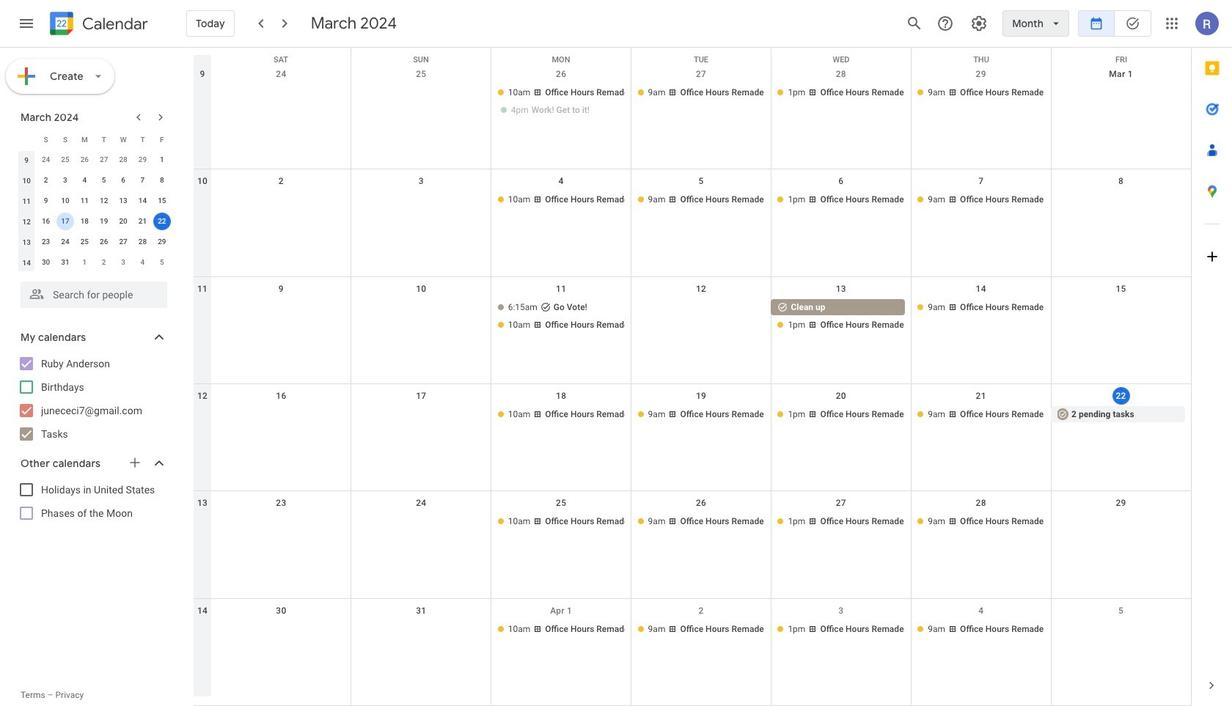 Task type: describe. For each thing, give the bounding box(es) containing it.
5 element
[[95, 172, 113, 189]]

settings menu image
[[971, 15, 988, 32]]

april 2 element
[[95, 254, 113, 271]]

26 element
[[95, 233, 113, 251]]

10 element
[[56, 192, 74, 210]]

31 element
[[56, 254, 74, 271]]

heading inside "calendar" element
[[79, 15, 148, 33]]

13 element
[[115, 192, 132, 210]]

february 25 element
[[56, 151, 74, 169]]

february 27 element
[[95, 151, 113, 169]]

16 element
[[37, 213, 55, 230]]

calendar element
[[47, 9, 148, 41]]

1 element
[[153, 151, 171, 169]]

9 element
[[37, 192, 55, 210]]

column header inside march 2024 grid
[[17, 129, 36, 150]]

february 28 element
[[115, 151, 132, 169]]

19 element
[[95, 213, 113, 230]]

2 element
[[37, 172, 55, 189]]

29 element
[[153, 233, 171, 251]]

12 element
[[95, 192, 113, 210]]

30 element
[[37, 254, 55, 271]]

february 26 element
[[76, 151, 93, 169]]

4 element
[[76, 172, 93, 189]]

25 element
[[76, 233, 93, 251]]

7 element
[[134, 172, 151, 189]]

18 element
[[76, 213, 93, 230]]

28 element
[[134, 233, 151, 251]]

21 element
[[134, 213, 151, 230]]

8 element
[[153, 172, 171, 189]]

17 element
[[56, 213, 74, 230]]

march 2024 grid
[[14, 129, 172, 273]]

15 element
[[153, 192, 171, 210]]

Search for people text field
[[29, 282, 158, 308]]

14 element
[[134, 192, 151, 210]]



Task type: vqa. For each thing, say whether or not it's contained in the screenshot.
'22' ELEMENT at the top left of page
no



Task type: locate. For each thing, give the bounding box(es) containing it.
27 element
[[115, 233, 132, 251]]

None search field
[[0, 276, 182, 308]]

add other calendars image
[[128, 456, 142, 470]]

column header
[[17, 129, 36, 150]]

february 29 element
[[134, 151, 151, 169]]

23 element
[[37, 233, 55, 251]]

3 element
[[56, 172, 74, 189]]

april 3 element
[[115, 254, 132, 271]]

april 5 element
[[153, 254, 171, 271]]

my calendars list
[[3, 352, 182, 446]]

main drawer image
[[18, 15, 35, 32]]

row group
[[17, 150, 172, 273]]

24 element
[[56, 233, 74, 251]]

row group inside march 2024 grid
[[17, 150, 172, 273]]

11 element
[[76, 192, 93, 210]]

22, today element
[[153, 213, 171, 230]]

6 element
[[115, 172, 132, 189]]

grid
[[194, 48, 1192, 707]]

april 1 element
[[76, 254, 93, 271]]

row
[[194, 48, 1192, 70], [194, 62, 1192, 170], [17, 129, 172, 150], [17, 150, 172, 170], [194, 170, 1192, 277], [17, 170, 172, 191], [17, 191, 172, 211], [17, 211, 172, 232], [17, 232, 172, 252], [17, 252, 172, 273], [194, 277, 1192, 384], [194, 384, 1192, 492], [194, 492, 1192, 599], [194, 599, 1192, 707]]

other calendars list
[[3, 478, 182, 525]]

tab list
[[1192, 48, 1233, 665]]

20 element
[[115, 213, 132, 230]]

heading
[[79, 15, 148, 33]]

february 24 element
[[37, 151, 55, 169]]

april 4 element
[[134, 254, 151, 271]]

cell
[[211, 84, 351, 120], [351, 84, 491, 120], [491, 84, 631, 120], [1051, 84, 1192, 120], [211, 192, 351, 209], [351, 192, 491, 209], [1051, 192, 1192, 209], [56, 211, 75, 232], [152, 211, 172, 232], [211, 299, 351, 334], [351, 299, 491, 334], [491, 299, 631, 334], [631, 299, 771, 334], [771, 299, 911, 334], [1051, 299, 1192, 334], [211, 406, 351, 424], [351, 406, 491, 424], [211, 514, 351, 531], [351, 514, 491, 531], [1051, 514, 1192, 531], [211, 621, 351, 639], [351, 621, 491, 639], [1051, 621, 1192, 639]]



